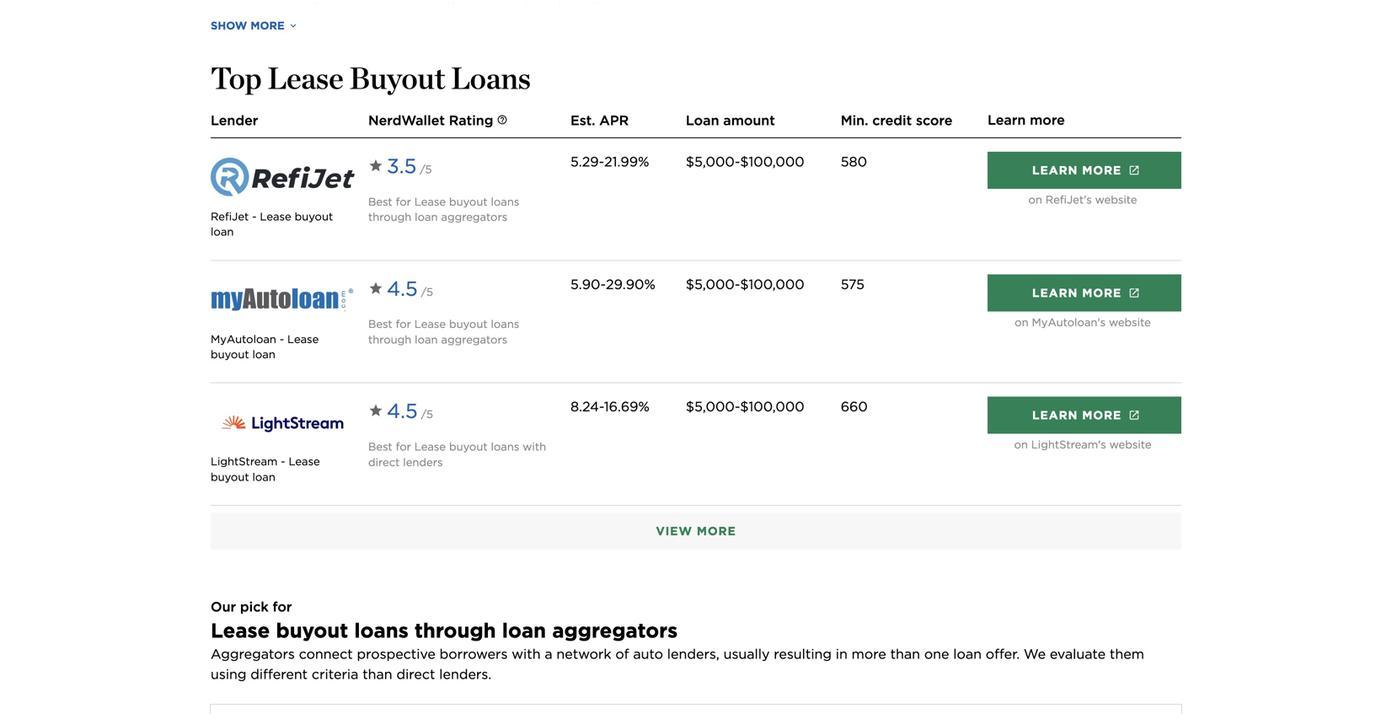 Task type: locate. For each thing, give the bounding box(es) containing it.
/5 inside rated 3.5 out of 5 stars element
[[420, 163, 432, 176]]

loan inside myautoloan - lease buyout loan
[[252, 348, 276, 361]]

lease inside best for lease buyout loans with direct lenders
[[415, 440, 446, 453]]

1 4.5 from the top
[[387, 276, 418, 301]]

1 vertical spatial through
[[368, 333, 412, 346]]

pick
[[240, 599, 269, 615]]

0 vertical spatial best for lease buyout loans through loan aggregators
[[368, 195, 520, 223]]

0 vertical spatial than
[[891, 646, 921, 662]]

for
[[396, 195, 411, 208], [396, 318, 411, 331], [396, 440, 411, 453], [273, 599, 292, 615]]

$5,000- for 16.69%
[[686, 399, 741, 415]]

website for 580
[[1096, 193, 1138, 206]]

on for 660
[[1015, 438, 1028, 451]]

2 vertical spatial $5,000-
[[686, 399, 741, 415]]

our
[[211, 599, 236, 615]]

more up refijet's
[[1030, 112, 1065, 128]]

direct
[[368, 455, 400, 469], [397, 666, 435, 683]]

$5,000-$100,000 for 8.24-16.69%
[[686, 399, 805, 415]]

3 $5,000-$100,000 from the top
[[686, 399, 805, 415]]

2 4.5 link from the top
[[368, 397, 421, 426]]

0 vertical spatial $5,000-
[[686, 153, 741, 170]]

loan amount
[[686, 112, 775, 129]]

2 vertical spatial $100,000
[[741, 399, 805, 415]]

est.
[[571, 112, 596, 129]]

on for 575
[[1015, 316, 1029, 329]]

0 vertical spatial on
[[1029, 193, 1043, 206]]

more
[[1030, 112, 1065, 128], [1083, 163, 1122, 177], [1083, 286, 1122, 300], [1083, 408, 1122, 423], [697, 524, 737, 538], [852, 646, 887, 662]]

1 vertical spatial $5,000-$100,000
[[686, 276, 805, 292]]

website for 660
[[1110, 438, 1152, 451]]

connect
[[299, 646, 353, 662]]

on for 580
[[1029, 193, 1043, 206]]

learn more button for 580
[[988, 152, 1182, 189]]

website right lightstream's
[[1110, 438, 1152, 451]]

1 $5,000-$100,000 from the top
[[686, 153, 805, 170]]

2 rated 4.5 out of 5 stars element from the top
[[368, 397, 557, 426]]

2 $5,000-$100,000 from the top
[[686, 276, 805, 292]]

1 vertical spatial with
[[512, 646, 541, 662]]

loan inside lightstream - lease buyout loan
[[252, 470, 276, 483]]

2 4.5 from the top
[[387, 399, 418, 423]]

criteria
[[312, 666, 359, 683]]

learn right 'score'
[[988, 112, 1026, 128]]

/5
[[420, 163, 432, 176], [421, 285, 433, 298], [421, 408, 433, 421]]

2 learn more button from the top
[[988, 274, 1182, 311]]

rated 4.5 out of 5 stars element for 5.90-
[[368, 274, 557, 303]]

rated 4.5 out of 5 stars element
[[368, 274, 557, 303], [368, 397, 557, 426]]

- for 5.90-29.90%
[[280, 332, 284, 346]]

$5,000-$100,000
[[686, 153, 805, 170], [686, 276, 805, 292], [686, 399, 805, 415]]

0 vertical spatial rated 4.5 out of 5 stars element
[[368, 274, 557, 303]]

- right myautoloan
[[280, 332, 284, 346]]

4.5 link for 8.24-16.69%
[[368, 397, 421, 426]]

lease inside lightstream - lease buyout loan
[[289, 455, 320, 468]]

learn more link up on lightstream's website
[[988, 397, 1182, 434]]

learn more button
[[988, 152, 1182, 189], [988, 274, 1182, 311], [988, 397, 1182, 434]]

website for 575
[[1109, 316, 1151, 329]]

$100,000 down amount
[[741, 153, 805, 170]]

on left lightstream's
[[1015, 438, 1028, 451]]

website
[[1096, 193, 1138, 206], [1109, 316, 1151, 329], [1110, 438, 1152, 451]]

myautoloan's
[[1032, 316, 1106, 329]]

0 vertical spatial best
[[368, 195, 393, 208]]

loan
[[415, 210, 438, 223], [211, 225, 234, 238], [415, 333, 438, 346], [252, 348, 276, 361], [252, 470, 276, 483], [502, 619, 546, 643], [954, 646, 982, 662]]

refijet
[[211, 210, 249, 223]]

show more button
[[211, 18, 299, 33]]

on left myautoloan's
[[1015, 316, 1029, 329]]

$100,000
[[741, 153, 805, 170], [741, 276, 805, 292], [741, 399, 805, 415]]

on
[[1029, 193, 1043, 206], [1015, 316, 1029, 329], [1015, 438, 1028, 451]]

2 learn more link from the top
[[988, 274, 1182, 311]]

on refijet's website
[[1029, 193, 1138, 206]]

0 vertical spatial direct
[[368, 455, 400, 469]]

2 vertical spatial through
[[415, 619, 496, 643]]

/5 for 5.90-29.90%
[[421, 285, 433, 298]]

0 vertical spatial /5
[[420, 163, 432, 176]]

$100,000 for 580
[[741, 153, 805, 170]]

2 vertical spatial -
[[281, 455, 285, 468]]

our pick for lease buyout loans through loan aggregators aggregators connect prospective borrowers with a network of auto lenders, usually resulting in more than one loan offer. we evaluate them using different criteria than direct lenders.
[[211, 599, 1145, 683]]

refijet image
[[211, 152, 355, 202]]

direct left lenders
[[368, 455, 400, 469]]

best
[[368, 195, 393, 208], [368, 318, 393, 331], [368, 440, 393, 453]]

lenders
[[403, 455, 443, 469]]

learn more
[[988, 112, 1065, 128], [1033, 163, 1122, 177], [1033, 286, 1122, 300], [1033, 408, 1122, 423]]

- right lightstream
[[281, 455, 285, 468]]

2 $5,000- from the top
[[686, 276, 741, 292]]

0 vertical spatial 4.5
[[387, 276, 418, 301]]

learn more link for 660
[[988, 397, 1182, 434]]

/5 for 8.24-16.69%
[[421, 408, 433, 421]]

learn more button up on lightstream's website
[[988, 397, 1182, 434]]

1 vertical spatial website
[[1109, 316, 1151, 329]]

min. credit score button
[[841, 110, 953, 131]]

on lightstream's website
[[1015, 438, 1152, 451]]

than down the prospective
[[363, 666, 393, 683]]

4.5 for 8.24-16.69%
[[387, 399, 418, 423]]

with inside best for lease buyout loans with direct lenders
[[523, 440, 546, 453]]

1 vertical spatial on
[[1015, 316, 1029, 329]]

learn more button for 660
[[988, 397, 1182, 434]]

refijet's
[[1046, 193, 1092, 206]]

0 vertical spatial $100,000
[[741, 153, 805, 170]]

top
[[211, 60, 262, 96]]

lightstream image
[[211, 397, 355, 447]]

1 best from the top
[[368, 195, 393, 208]]

1 learn more button from the top
[[988, 152, 1182, 189]]

rating
[[449, 112, 494, 129]]

1 $100,000 from the top
[[741, 153, 805, 170]]

2 $100,000 from the top
[[741, 276, 805, 292]]

- right refijet
[[252, 210, 257, 223]]

learn more button up on refijet's website
[[988, 152, 1182, 189]]

than left one
[[891, 646, 921, 662]]

using
[[211, 666, 247, 683]]

direct inside our pick for lease buyout loans through loan aggregators aggregators connect prospective borrowers with a network of auto lenders, usually resulting in more than one loan offer. we evaluate them using different criteria than direct lenders.
[[397, 666, 435, 683]]

loans for 8.24-
[[491, 440, 520, 453]]

than
[[891, 646, 921, 662], [363, 666, 393, 683]]

website right refijet's
[[1096, 193, 1138, 206]]

on myautoloan's website
[[1015, 316, 1151, 329]]

1 vertical spatial best for lease buyout loans through loan aggregators
[[368, 318, 520, 346]]

nerdwallet
[[368, 112, 445, 129]]

best for 5.29-21.99%
[[368, 195, 393, 208]]

0 vertical spatial website
[[1096, 193, 1138, 206]]

best for lease buyout loans through loan aggregators for 3.5
[[368, 195, 520, 223]]

1 $5,000- from the top
[[686, 153, 741, 170]]

1 vertical spatial $100,000
[[741, 276, 805, 292]]

-
[[252, 210, 257, 223], [280, 332, 284, 346], [281, 455, 285, 468]]

0 vertical spatial aggregators
[[441, 210, 508, 223]]

learn for 660
[[1033, 408, 1079, 423]]

0 vertical spatial through
[[368, 210, 412, 223]]

learn up myautoloan's
[[1033, 286, 1079, 300]]

for inside best for lease buyout loans with direct lenders
[[396, 440, 411, 453]]

1 vertical spatial best
[[368, 318, 393, 331]]

website right myautoloan's
[[1109, 316, 1151, 329]]

loans inside best for lease buyout loans with direct lenders
[[491, 440, 520, 453]]

$5,000-$100,000 for 5.90-29.90%
[[686, 276, 805, 292]]

1 vertical spatial aggregators
[[441, 333, 508, 346]]

3.5 link
[[368, 152, 420, 181]]

2 vertical spatial best
[[368, 440, 393, 453]]

on left refijet's
[[1029, 193, 1043, 206]]

1 vertical spatial learn more link
[[988, 274, 1182, 311]]

learn more link up on myautoloan's website on the right
[[988, 274, 1182, 311]]

$100,000 left 660 on the bottom of the page
[[741, 399, 805, 415]]

best for lease buyout loans with direct lenders
[[368, 440, 546, 469]]

21.99%
[[605, 153, 650, 170]]

1 4.5 link from the top
[[368, 274, 421, 303]]

$100,000 left '575'
[[741, 276, 805, 292]]

myautoloan image
[[211, 274, 355, 325]]

learn more link
[[988, 152, 1182, 189], [988, 274, 1182, 311], [988, 397, 1182, 434]]

2 vertical spatial /5
[[421, 408, 433, 421]]

1 horizontal spatial than
[[891, 646, 921, 662]]

4.5 link
[[368, 274, 421, 303], [368, 397, 421, 426]]

$100,000 for 660
[[741, 399, 805, 415]]

with inside our pick for lease buyout loans through loan aggregators aggregators connect prospective borrowers with a network of auto lenders, usually resulting in more than one loan offer. we evaluate them using different criteria than direct lenders.
[[512, 646, 541, 662]]

learn more link for 575
[[988, 274, 1182, 311]]

2 vertical spatial aggregators
[[552, 619, 678, 643]]

0 vertical spatial learn more button
[[988, 152, 1182, 189]]

2 vertical spatial website
[[1110, 438, 1152, 451]]

$5,000-
[[686, 153, 741, 170], [686, 276, 741, 292], [686, 399, 741, 415]]

2 vertical spatial learn more link
[[988, 397, 1182, 434]]

0 vertical spatial with
[[523, 440, 546, 453]]

learn
[[988, 112, 1026, 128], [1033, 163, 1079, 177], [1033, 286, 1079, 300], [1033, 408, 1079, 423]]

2 best from the top
[[368, 318, 393, 331]]

660
[[841, 399, 868, 415]]

0 vertical spatial -
[[252, 210, 257, 223]]

through
[[368, 210, 412, 223], [368, 333, 412, 346], [415, 619, 496, 643]]

3 $5,000- from the top
[[686, 399, 741, 415]]

learn up refijet's
[[1033, 163, 1079, 177]]

different
[[251, 666, 308, 683]]

0 vertical spatial $5,000-$100,000
[[686, 153, 805, 170]]

3 best from the top
[[368, 440, 393, 453]]

buyout inside myautoloan - lease buyout loan
[[211, 348, 249, 361]]

1 vertical spatial -
[[280, 332, 284, 346]]

rated 3.5 out of 5 stars element
[[368, 152, 557, 181]]

1 learn more link from the top
[[988, 152, 1182, 189]]

them
[[1110, 646, 1145, 662]]

best for lease buyout loans through loan aggregators
[[368, 195, 520, 223], [368, 318, 520, 346]]

in
[[836, 646, 848, 662]]

aggregators
[[441, 210, 508, 223], [441, 333, 508, 346], [552, 619, 678, 643]]

learn up lightstream's
[[1033, 408, 1079, 423]]

1 vertical spatial /5
[[421, 285, 433, 298]]

1 rated 4.5 out of 5 stars element from the top
[[368, 274, 557, 303]]

1 vertical spatial rated 4.5 out of 5 stars element
[[368, 397, 557, 426]]

learn more link up on refijet's website
[[988, 152, 1182, 189]]

2 vertical spatial $5,000-$100,000
[[686, 399, 805, 415]]

0 vertical spatial learn more link
[[988, 152, 1182, 189]]

loans
[[451, 60, 531, 96]]

a
[[545, 646, 553, 662]]

2 vertical spatial on
[[1015, 438, 1028, 451]]

lightstream - lease buyout loan
[[211, 455, 320, 483]]

learn more button up on myautoloan's website on the right
[[988, 274, 1182, 311]]

$5,000- for 21.99%
[[686, 153, 741, 170]]

more
[[251, 19, 285, 32]]

1 vertical spatial than
[[363, 666, 393, 683]]

1 vertical spatial $5,000-
[[686, 276, 741, 292]]

for for 5.90-
[[396, 318, 411, 331]]

- inside the refijet - lease buyout loan
[[252, 210, 257, 223]]

with
[[523, 440, 546, 453], [512, 646, 541, 662]]

1 vertical spatial 4.5 link
[[368, 397, 421, 426]]

lender button
[[211, 110, 258, 131]]

buyout
[[449, 195, 488, 208], [295, 210, 333, 223], [449, 318, 488, 331], [211, 348, 249, 361], [449, 440, 488, 453], [211, 470, 249, 483], [276, 619, 348, 643]]

lightstream
[[211, 455, 278, 468]]

3 learn more button from the top
[[988, 397, 1182, 434]]

best for 5.90-29.90%
[[368, 318, 393, 331]]

8.24-16.69%
[[571, 399, 650, 415]]

3 learn more link from the top
[[988, 397, 1182, 434]]

1 vertical spatial direct
[[397, 666, 435, 683]]

best inside best for lease buyout loans with direct lenders
[[368, 440, 393, 453]]

2 vertical spatial learn more button
[[988, 397, 1182, 434]]

1 best for lease buyout loans through loan aggregators from the top
[[368, 195, 520, 223]]

lease inside our pick for lease buyout loans through loan aggregators aggregators connect prospective borrowers with a network of auto lenders, usually resulting in more than one loan offer. we evaluate them using different criteria than direct lenders.
[[211, 619, 270, 643]]

loans
[[491, 195, 520, 208], [491, 318, 520, 331], [491, 440, 520, 453], [354, 619, 409, 643]]

1 vertical spatial learn more button
[[988, 274, 1182, 311]]

/5 for 5.29-21.99%
[[420, 163, 432, 176]]

3 $100,000 from the top
[[741, 399, 805, 415]]

2 best for lease buyout loans through loan aggregators from the top
[[368, 318, 520, 346]]

loan inside the refijet - lease buyout loan
[[211, 225, 234, 238]]

16.69%
[[604, 399, 650, 415]]

1 vertical spatial 4.5
[[387, 399, 418, 423]]

more right in
[[852, 646, 887, 662]]

0 vertical spatial 4.5 link
[[368, 274, 421, 303]]

- inside myautoloan - lease buyout loan
[[280, 332, 284, 346]]

- inside lightstream - lease buyout loan
[[281, 455, 285, 468]]

4.5
[[387, 276, 418, 301], [387, 399, 418, 423]]

direct down the prospective
[[397, 666, 435, 683]]



Task type: describe. For each thing, give the bounding box(es) containing it.
through for 3.5
[[368, 210, 412, 223]]

loan
[[686, 112, 720, 129]]

usually
[[724, 646, 770, 662]]

through for 4.5
[[368, 333, 412, 346]]

best for lease buyout loans through loan aggregators for 4.5
[[368, 318, 520, 346]]

0 horizontal spatial than
[[363, 666, 393, 683]]

4.5 link for 5.90-29.90%
[[368, 274, 421, 303]]

learn more button for 575
[[988, 274, 1182, 311]]

lenders,
[[668, 646, 720, 662]]

loans for 5.90-
[[491, 318, 520, 331]]

aggregators for 4.5
[[441, 333, 508, 346]]

lender
[[211, 112, 258, 129]]

5.29-21.99%
[[571, 153, 650, 170]]

more inside our pick for lease buyout loans through loan aggregators aggregators connect prospective borrowers with a network of auto lenders, usually resulting in more than one loan offer. we evaluate them using different criteria than direct lenders.
[[852, 646, 887, 662]]

more up on myautoloan's website on the right
[[1083, 286, 1122, 300]]

lease inside the refijet - lease buyout loan
[[260, 210, 291, 223]]

one
[[925, 646, 950, 662]]

more right view
[[697, 524, 737, 538]]

min.
[[841, 112, 869, 129]]

aggregators inside our pick for lease buyout loans through loan aggregators aggregators connect prospective borrowers with a network of auto lenders, usually resulting in more than one loan offer. we evaluate them using different criteria than direct lenders.
[[552, 619, 678, 643]]

$5,000-$100,000 for 5.29-21.99%
[[686, 153, 805, 170]]

auto
[[633, 646, 663, 662]]

lightstream's
[[1032, 438, 1107, 451]]

credit
[[873, 112, 912, 129]]

$100,000 for 575
[[741, 276, 805, 292]]

for inside our pick for lease buyout loans through loan aggregators aggregators connect prospective borrowers with a network of auto lenders, usually resulting in more than one loan offer. we evaluate them using different criteria than direct lenders.
[[273, 599, 292, 615]]

5.90-29.90%
[[571, 276, 656, 292]]

loans inside our pick for lease buyout loans through loan aggregators aggregators connect prospective borrowers with a network of auto lenders, usually resulting in more than one loan offer. we evaluate them using different criteria than direct lenders.
[[354, 619, 409, 643]]

view more
[[656, 524, 737, 538]]

view more button
[[211, 513, 1182, 550]]

more up on refijet's website
[[1083, 163, 1122, 177]]

buyout inside our pick for lease buyout loans through loan aggregators aggregators connect prospective borrowers with a network of auto lenders, usually resulting in more than one loan offer. we evaluate them using different criteria than direct lenders.
[[276, 619, 348, 643]]

8.24-
[[571, 399, 604, 415]]

show more
[[211, 19, 285, 32]]

for for 5.29-
[[396, 195, 411, 208]]

learn for 575
[[1033, 286, 1079, 300]]

580
[[841, 153, 868, 170]]

best for 8.24-16.69%
[[368, 440, 393, 453]]

aggregators
[[211, 646, 295, 662]]

learn more link for 580
[[988, 152, 1182, 189]]

network
[[557, 646, 612, 662]]

575
[[841, 276, 865, 292]]

buyout inside best for lease buyout loans with direct lenders
[[449, 440, 488, 453]]

nerdwallet rating
[[368, 112, 494, 129]]

learn more for 580
[[1033, 163, 1122, 177]]

3.5
[[387, 154, 417, 178]]

amount
[[724, 112, 775, 129]]

through inside our pick for lease buyout loans through loan aggregators aggregators connect prospective borrowers with a network of auto lenders, usually resulting in more than one loan offer. we evaluate them using different criteria than direct lenders.
[[415, 619, 496, 643]]

show
[[211, 19, 247, 32]]

nerdwallet rating image
[[497, 114, 508, 125]]

aggregators for 3.5
[[441, 210, 508, 223]]

direct inside best for lease buyout loans with direct lenders
[[368, 455, 400, 469]]

top lease buyout loans
[[211, 60, 531, 96]]

- for 8.24-16.69%
[[281, 455, 285, 468]]

more up on lightstream's website
[[1083, 408, 1122, 423]]

learn more for 575
[[1033, 286, 1122, 300]]

rated 4.5 out of 5 stars element for 8.24-
[[368, 397, 557, 426]]

min. credit score
[[841, 112, 953, 129]]

loan amount button
[[686, 110, 775, 131]]

- for 5.29-21.99%
[[252, 210, 257, 223]]

for for 8.24-
[[396, 440, 411, 453]]

est. apr
[[571, 112, 629, 129]]

5.29-
[[571, 153, 605, 170]]

est. apr button
[[571, 110, 629, 131]]

view
[[656, 524, 693, 538]]

myautoloan - lease buyout loan
[[211, 332, 319, 361]]

learn for 580
[[1033, 163, 1079, 177]]

score
[[916, 112, 953, 129]]

$5,000- for 29.90%
[[686, 276, 741, 292]]

29.90%
[[606, 276, 656, 292]]

evaluate
[[1050, 646, 1106, 662]]

we
[[1024, 646, 1046, 662]]

buyout inside the refijet - lease buyout loan
[[295, 210, 333, 223]]

buyout
[[349, 60, 445, 96]]

refijet - lease buyout loan
[[211, 210, 333, 238]]

of
[[616, 646, 629, 662]]

resulting
[[774, 646, 832, 662]]

myautoloan
[[211, 332, 276, 346]]

buyout inside lightstream - lease buyout loan
[[211, 470, 249, 483]]

prospective
[[357, 646, 436, 662]]

lenders.
[[439, 666, 492, 683]]

offer.
[[986, 646, 1020, 662]]

lease inside myautoloan - lease buyout loan
[[288, 332, 319, 346]]

borrowers
[[440, 646, 508, 662]]

apr
[[600, 112, 629, 129]]

nerdwallet rating button
[[368, 110, 508, 131]]

learn more for 660
[[1033, 408, 1122, 423]]

4.5 for 5.90-29.90%
[[387, 276, 418, 301]]

loans for 5.29-
[[491, 195, 520, 208]]

5.90-
[[571, 276, 606, 292]]



Task type: vqa. For each thing, say whether or not it's contained in the screenshot.
may
no



